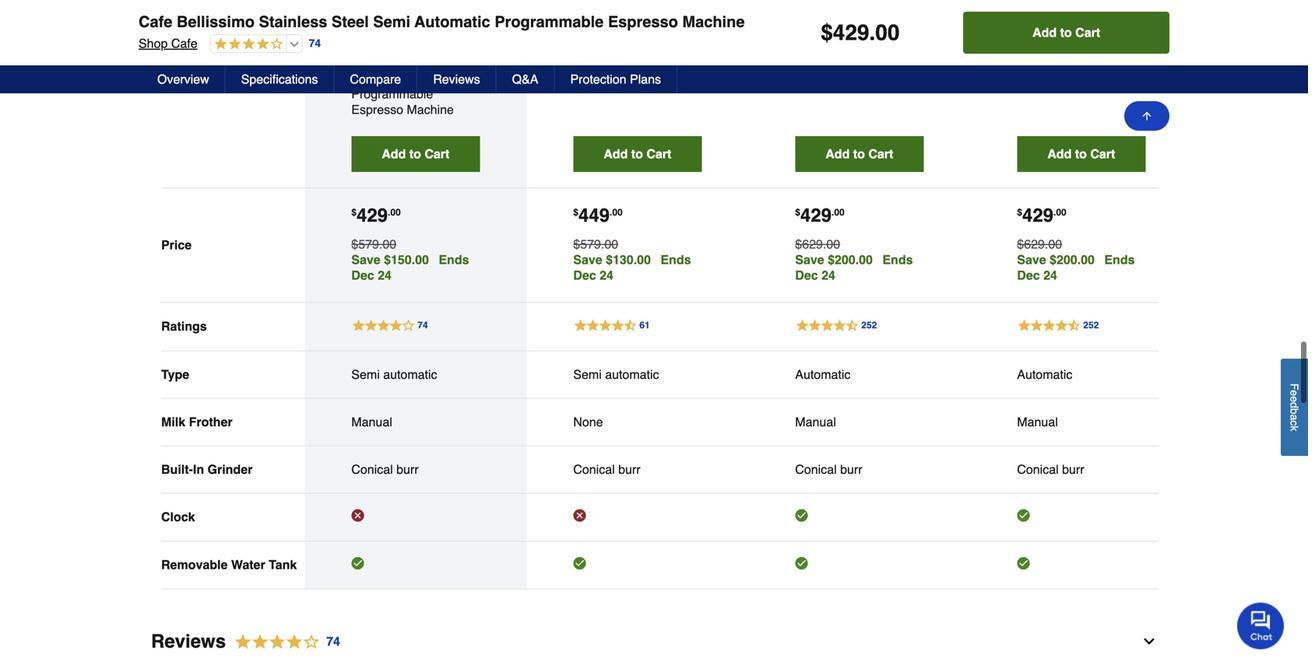 Task type: vqa. For each thing, say whether or not it's contained in the screenshot.


Task type: describe. For each thing, give the bounding box(es) containing it.
protection
[[570, 72, 627, 86]]

clock
[[161, 510, 195, 525]]

shop cafe
[[139, 36, 198, 51]]

none cell
[[573, 415, 702, 430]]

reviews button
[[418, 65, 497, 93]]

0 vertical spatial 4.1 stars image
[[211, 37, 283, 52]]

2 yes image from the left
[[795, 557, 808, 570]]

1 ends dec 24 from the left
[[351, 253, 469, 283]]

overview
[[157, 72, 209, 86]]

1 e from the top
[[1289, 391, 1301, 397]]

bellissimo stainless steel semi automatic programmable espresso machine link
[[351, 40, 466, 117]]

1 conical from the left
[[351, 462, 393, 477]]

k
[[1289, 426, 1301, 432]]

4 conical from the left
[[1017, 462, 1059, 477]]

programmable inside bellissimo stainless steel semi automatic programmable espresso machine
[[351, 87, 433, 101]]

espresso inside bellissimo stainless steel semi automatic programmable espresso machine
[[351, 102, 403, 117]]

1 automatic cell from the left
[[795, 367, 924, 383]]

2 manual cell from the left
[[795, 415, 924, 430]]

arrow up image
[[1141, 110, 1153, 122]]

ge
[[573, 22, 591, 36]]

3 manual cell from the left
[[1017, 415, 1146, 430]]

programmable inside the stainless steel semi automatic programmable espresso machine
[[573, 53, 655, 67]]

price
[[161, 238, 192, 252]]

1 affetto from the left
[[826, 22, 861, 36]]

manual for second manual "cell" from the right
[[795, 415, 836, 429]]

4 dec from the left
[[1017, 268, 1040, 283]]

2 conical burr cell from the left
[[573, 462, 702, 478]]

compare
[[350, 72, 401, 86]]

2 automatic cell from the left
[[1017, 367, 1146, 383]]

compare button
[[334, 65, 418, 93]]

a
[[1289, 415, 1301, 421]]

2 ends from the left
[[661, 253, 691, 267]]

2 save from the left
[[573, 253, 603, 267]]

1 yes image from the left
[[573, 557, 586, 570]]

c
[[1289, 421, 1301, 426]]

bellissimo inside bellissimo stainless steel semi automatic programmable espresso machine
[[382, 40, 438, 54]]

d
[[1289, 403, 1301, 409]]

$579.00 for 429
[[351, 237, 397, 251]]

1 burr from the left
[[396, 462, 419, 477]]

1 $200.00 from the left
[[828, 253, 873, 267]]

stainless inside bellissimo stainless steel semi automatic programmable espresso machine
[[351, 56, 402, 70]]

built-
[[161, 462, 193, 477]]

grinder
[[208, 462, 253, 477]]

steel inside the stainless steel semi automatic programmable espresso machine
[[649, 22, 677, 36]]

3 conical burr cell from the left
[[795, 462, 924, 478]]

machine inside the stainless steel semi automatic programmable espresso machine
[[629, 68, 676, 83]]

machine inside bellissimo stainless steel semi automatic programmable espresso machine
[[407, 102, 454, 117]]

protection plans button
[[555, 65, 678, 93]]

chat invite button image
[[1238, 602, 1285, 650]]

milk frother
[[161, 415, 233, 429]]

water
[[231, 558, 265, 572]]

f e e d b a c k button
[[1281, 359, 1308, 457]]

2 dec from the left
[[573, 268, 596, 283]]

removable
[[161, 558, 228, 572]]

tank
[[269, 558, 297, 572]]

0 horizontal spatial reviews
[[151, 631, 226, 652]]

stainless inside the stainless steel semi automatic programmable espresso machine
[[595, 22, 645, 36]]

removable water tank
[[161, 558, 297, 572]]

4 save from the left
[[1017, 253, 1046, 267]]

2 $200.00 from the left
[[1050, 253, 1095, 267]]

stainless steel semi automatic programmable espresso machine
[[573, 22, 677, 83]]

ratings
[[161, 319, 207, 334]]

2 e from the top
[[1289, 397, 1301, 403]]

q&a button
[[497, 65, 555, 93]]

3 ends from the left
[[883, 253, 913, 267]]

chevron down image
[[1142, 634, 1157, 650]]

shop
[[139, 36, 168, 51]]

1 affetto stainless steel automatic programmable espresso machine from the left
[[795, 22, 915, 83]]

1 dec from the left
[[351, 268, 374, 283]]

$ 449 . 00
[[573, 205, 623, 226]]

2 conical from the left
[[573, 462, 615, 477]]

2 semi automatic cell from the left
[[573, 367, 702, 383]]



Task type: locate. For each thing, give the bounding box(es) containing it.
3 save from the left
[[795, 253, 824, 267]]

4.1 stars image
[[211, 37, 283, 52], [226, 632, 341, 653]]

burr
[[396, 462, 419, 477], [618, 462, 641, 477], [840, 462, 863, 477], [1062, 462, 1085, 477]]

2 burr from the left
[[618, 462, 641, 477]]

add to cart button
[[964, 12, 1170, 54], [351, 136, 480, 172], [573, 136, 702, 172], [795, 136, 924, 172], [1017, 136, 1146, 172]]

1 save $200.00 from the left
[[795, 253, 873, 267]]

stainless
[[259, 13, 327, 31], [595, 22, 645, 36], [864, 22, 915, 36], [1086, 22, 1137, 36], [351, 56, 402, 70]]

automatic inside bellissimo stainless steel semi automatic programmable espresso machine
[[351, 71, 407, 85]]

machine
[[683, 13, 745, 31], [629, 68, 676, 83], [851, 68, 898, 83], [1073, 68, 1120, 83], [407, 102, 454, 117]]

0 horizontal spatial affetto stainless steel automatic programmable espresso machine
[[795, 22, 915, 83]]

4 conical burr cell from the left
[[1017, 462, 1146, 478]]

manual for 3rd manual "cell" from right
[[351, 415, 392, 429]]

1 semi automatic from the left
[[351, 367, 437, 382]]

00
[[876, 20, 900, 45], [390, 207, 401, 218], [612, 207, 623, 218], [834, 207, 845, 218], [1056, 207, 1067, 218]]

2 automatic from the left
[[605, 367, 659, 382]]

bellissimo
[[177, 13, 255, 31], [382, 40, 438, 54]]

espresso inside the stainless steel semi automatic programmable espresso machine
[[573, 68, 625, 83]]

1 horizontal spatial save $200.00
[[1017, 253, 1095, 267]]

overview button
[[142, 65, 226, 93]]

automatic for first semi automatic cell
[[383, 367, 437, 382]]

1 horizontal spatial $579.00
[[573, 237, 618, 251]]

save $150.00
[[351, 253, 429, 267]]

2 horizontal spatial manual
[[1017, 415, 1058, 429]]

0 horizontal spatial affetto
[[826, 22, 861, 36]]

save $130.00
[[573, 253, 651, 267]]

add to cart
[[1033, 25, 1101, 40], [382, 147, 450, 161], [604, 147, 672, 161], [826, 147, 894, 161], [1048, 147, 1116, 161]]

specifications
[[241, 72, 318, 86]]

24
[[378, 268, 392, 283], [600, 268, 614, 283], [822, 268, 836, 283], [1044, 268, 1058, 283]]

3 conical from the left
[[795, 462, 837, 477]]

449
[[579, 205, 610, 226]]

0 horizontal spatial no image
[[351, 510, 364, 522]]

0 horizontal spatial manual cell
[[351, 415, 480, 430]]

1 horizontal spatial affetto stainless steel automatic programmable espresso machine
[[1017, 22, 1137, 83]]

automatic inside the stainless steel semi automatic programmable espresso machine
[[605, 37, 660, 52]]

1 automatic from the left
[[383, 367, 437, 382]]

4.1 stars image containing 74
[[226, 632, 341, 653]]

ends dec 24
[[351, 253, 469, 283], [573, 253, 691, 283], [795, 253, 913, 283], [1017, 253, 1135, 283]]

frother
[[189, 415, 233, 429]]

1 horizontal spatial bellissimo
[[382, 40, 438, 54]]

1 manual from the left
[[351, 415, 392, 429]]

affetto stainless steel automatic programmable espresso machine
[[795, 22, 915, 83], [1017, 22, 1137, 83]]

1 horizontal spatial manual cell
[[795, 415, 924, 430]]

ends
[[439, 253, 469, 267], [661, 253, 691, 267], [883, 253, 913, 267], [1105, 253, 1135, 267]]

0 horizontal spatial automatic
[[383, 367, 437, 382]]

1 vertical spatial 74
[[326, 635, 340, 649]]

semi automatic for first semi automatic cell from the right
[[573, 367, 659, 382]]

1 $629.00 from the left
[[795, 237, 840, 251]]

4 ends from the left
[[1105, 253, 1135, 267]]

3 ends dec 24 from the left
[[795, 253, 913, 283]]

specifications button
[[226, 65, 334, 93]]

1 vertical spatial 4.1 stars image
[[226, 632, 341, 653]]

1 vertical spatial bellissimo
[[382, 40, 438, 54]]

$ 429 . 00
[[821, 20, 900, 45], [351, 205, 401, 226], [795, 205, 845, 226], [1017, 205, 1067, 226]]

save $200.00
[[795, 253, 873, 267], [1017, 253, 1095, 267]]

1 horizontal spatial yes image
[[795, 557, 808, 570]]

3 dec from the left
[[795, 268, 818, 283]]

1 horizontal spatial $629.00
[[1017, 237, 1062, 251]]

cafe bellissimo stainless steel semi automatic programmable espresso machine
[[139, 13, 745, 31]]

conical burr cell
[[351, 462, 480, 478], [573, 462, 702, 478], [795, 462, 924, 478], [1017, 462, 1146, 478]]

milk
[[161, 415, 185, 429]]

manual cell
[[351, 415, 480, 430], [795, 415, 924, 430], [1017, 415, 1146, 430]]

q&a
[[512, 72, 539, 86]]

1 horizontal spatial reviews
[[433, 72, 480, 86]]

plans
[[630, 72, 661, 86]]

4.1 stars image up specifications
[[211, 37, 283, 52]]

affetto
[[826, 22, 861, 36], [1047, 22, 1083, 36]]

cart
[[1076, 25, 1101, 40], [425, 147, 450, 161], [647, 147, 672, 161], [869, 147, 894, 161], [1091, 147, 1116, 161]]

conical
[[351, 462, 393, 477], [573, 462, 615, 477], [795, 462, 837, 477], [1017, 462, 1059, 477]]

reviews down 'cafe bellissimo stainless steel semi automatic programmable espresso machine'
[[433, 72, 480, 86]]

1 manual cell from the left
[[351, 415, 480, 430]]

1 semi automatic cell from the left
[[351, 367, 480, 383]]

automatic
[[415, 13, 490, 31], [605, 37, 660, 52], [827, 37, 882, 52], [1049, 37, 1104, 52], [351, 71, 407, 85], [795, 367, 851, 382], [1017, 367, 1073, 382]]

3 burr from the left
[[840, 462, 863, 477]]

2 manual from the left
[[795, 415, 836, 429]]

automatic cell
[[795, 367, 924, 383], [1017, 367, 1146, 383]]

e up b
[[1289, 397, 1301, 403]]

$ inside '$ 449 . 00'
[[573, 207, 579, 218]]

$629.00
[[795, 237, 840, 251], [1017, 237, 1062, 251]]

74 inside 4.1 stars "image"
[[326, 635, 340, 649]]

reviews
[[433, 72, 480, 86], [151, 631, 226, 652]]

semi
[[373, 13, 410, 31], [573, 37, 602, 52], [437, 56, 466, 70], [351, 367, 380, 382], [573, 367, 602, 382]]

2 semi automatic from the left
[[573, 367, 659, 382]]

0 horizontal spatial $579.00
[[351, 237, 397, 251]]

0 vertical spatial bellissimo
[[177, 13, 255, 31]]

protection plans
[[570, 72, 661, 86]]

reviews inside reviews button
[[433, 72, 480, 86]]

$579.00 for 449
[[573, 237, 618, 251]]

$579.00
[[351, 237, 397, 251], [573, 237, 618, 251]]

2 no image from the left
[[573, 510, 586, 522]]

bellissimo stainless steel semi automatic programmable espresso machine
[[351, 40, 466, 117]]

bellissimo up shop cafe
[[177, 13, 255, 31]]

3 conical burr from the left
[[795, 462, 863, 477]]

semi inside bellissimo stainless steel semi automatic programmable espresso machine
[[437, 56, 466, 70]]

$
[[821, 20, 833, 45], [351, 207, 357, 218], [573, 207, 579, 218], [795, 207, 801, 218], [1017, 207, 1023, 218]]

manual
[[351, 415, 392, 429], [795, 415, 836, 429], [1017, 415, 1058, 429]]

dec
[[351, 268, 374, 283], [573, 268, 596, 283], [795, 268, 818, 283], [1017, 268, 1040, 283]]

$150.00
[[384, 253, 429, 267]]

1 $579.00 from the left
[[351, 237, 397, 251]]

programmable
[[495, 13, 604, 31], [573, 53, 655, 67], [795, 53, 877, 67], [1017, 53, 1099, 67], [351, 87, 433, 101]]

$579.00 up save $150.00
[[351, 237, 397, 251]]

conical burr
[[351, 462, 419, 477], [573, 462, 641, 477], [795, 462, 863, 477], [1017, 462, 1085, 477]]

2 affetto from the left
[[1047, 22, 1083, 36]]

2 ends dec 24 from the left
[[573, 253, 691, 283]]

3 24 from the left
[[822, 268, 836, 283]]

e up d
[[1289, 391, 1301, 397]]

semi inside the stainless steel semi automatic programmable espresso machine
[[573, 37, 602, 52]]

automatic for first semi automatic cell from the right
[[605, 367, 659, 382]]

semi automatic for first semi automatic cell
[[351, 367, 437, 382]]

semi automatic cell
[[351, 367, 480, 383], [573, 367, 702, 383]]

2 affetto stainless steel automatic programmable espresso machine from the left
[[1017, 22, 1137, 83]]

4 burr from the left
[[1062, 462, 1085, 477]]

4 24 from the left
[[1044, 268, 1058, 283]]

1 horizontal spatial semi automatic
[[573, 367, 659, 382]]

type
[[161, 367, 189, 382]]

to
[[1060, 25, 1072, 40], [409, 147, 421, 161], [631, 147, 643, 161], [853, 147, 865, 161], [1075, 147, 1087, 161]]

espresso
[[608, 13, 678, 31], [573, 68, 625, 83], [795, 68, 847, 83], [1017, 68, 1069, 83], [351, 102, 403, 117]]

cell
[[351, 510, 480, 526], [573, 510, 702, 526], [795, 510, 924, 526], [1017, 510, 1146, 526], [351, 557, 480, 573], [573, 557, 702, 573], [795, 557, 924, 573], [1017, 557, 1146, 573]]

cafe
[[139, 13, 172, 31], [795, 22, 822, 36], [1017, 22, 1044, 36], [171, 36, 198, 51]]

3 manual from the left
[[1017, 415, 1058, 429]]

0 horizontal spatial semi automatic cell
[[351, 367, 480, 383]]

0 horizontal spatial $200.00
[[828, 253, 873, 267]]

0 horizontal spatial semi automatic
[[351, 367, 437, 382]]

built-in grinder
[[161, 462, 253, 477]]

$130.00
[[606, 253, 651, 267]]

yes image
[[795, 510, 808, 522], [1017, 510, 1030, 522], [351, 557, 364, 570], [1017, 557, 1030, 570]]

2 $629.00 from the left
[[1017, 237, 1062, 251]]

1 no image from the left
[[351, 510, 364, 522]]

0 horizontal spatial manual
[[351, 415, 392, 429]]

2 save $200.00 from the left
[[1017, 253, 1095, 267]]

2 horizontal spatial manual cell
[[1017, 415, 1146, 430]]

4.1 stars image down tank
[[226, 632, 341, 653]]

1 horizontal spatial automatic cell
[[1017, 367, 1146, 383]]

0 horizontal spatial save $200.00
[[795, 253, 873, 267]]

automatic
[[383, 367, 437, 382], [605, 367, 659, 382]]

bellissimo down 'cafe bellissimo stainless steel semi automatic programmable espresso machine'
[[382, 40, 438, 54]]

semi automatic
[[351, 367, 437, 382], [573, 367, 659, 382]]

1 ends from the left
[[439, 253, 469, 267]]

steel inside bellissimo stainless steel semi automatic programmable espresso machine
[[405, 56, 434, 70]]

1 horizontal spatial no image
[[573, 510, 586, 522]]

1 horizontal spatial affetto
[[1047, 22, 1083, 36]]

0 vertical spatial reviews
[[433, 72, 480, 86]]

reviews down the "removable"
[[151, 631, 226, 652]]

0 horizontal spatial yes image
[[573, 557, 586, 570]]

1 horizontal spatial semi automatic cell
[[573, 367, 702, 383]]

f
[[1289, 384, 1301, 391]]

4 conical burr from the left
[[1017, 462, 1085, 477]]

none
[[573, 415, 603, 429]]

2 24 from the left
[[600, 268, 614, 283]]

0 horizontal spatial $629.00
[[795, 237, 840, 251]]

1 horizontal spatial automatic
[[605, 367, 659, 382]]

0 horizontal spatial 74
[[309, 37, 321, 50]]

1 conical burr from the left
[[351, 462, 419, 477]]

1 horizontal spatial manual
[[795, 415, 836, 429]]

manual for first manual "cell" from the right
[[1017, 415, 1058, 429]]

1 horizontal spatial 74
[[326, 635, 340, 649]]

. inside '$ 449 . 00'
[[610, 207, 612, 218]]

steel
[[332, 13, 369, 31], [649, 22, 677, 36], [795, 37, 824, 52], [1017, 37, 1046, 52], [405, 56, 434, 70]]

4 ends dec 24 from the left
[[1017, 253, 1135, 283]]

2 $579.00 from the left
[[573, 237, 618, 251]]

e
[[1289, 391, 1301, 397], [1289, 397, 1301, 403]]

no image
[[351, 510, 364, 522], [573, 510, 586, 522]]

1 24 from the left
[[378, 268, 392, 283]]

0 horizontal spatial bellissimo
[[177, 13, 255, 31]]

$579.00 up save $130.00
[[573, 237, 618, 251]]

add
[[1033, 25, 1057, 40], [382, 147, 406, 161], [604, 147, 628, 161], [826, 147, 850, 161], [1048, 147, 1072, 161]]

1 conical burr cell from the left
[[351, 462, 480, 478]]

$200.00
[[828, 253, 873, 267], [1050, 253, 1095, 267]]

in
[[193, 462, 204, 477]]

0 vertical spatial 74
[[309, 37, 321, 50]]

2 conical burr from the left
[[573, 462, 641, 477]]

1 horizontal spatial $200.00
[[1050, 253, 1095, 267]]

74
[[309, 37, 321, 50], [326, 635, 340, 649]]

1 vertical spatial reviews
[[151, 631, 226, 652]]

b
[[1289, 409, 1301, 415]]

yes image
[[573, 557, 586, 570], [795, 557, 808, 570]]

1 save from the left
[[351, 253, 381, 267]]

429
[[833, 20, 870, 45], [357, 205, 388, 226], [801, 205, 832, 226], [1023, 205, 1054, 226]]

00 inside '$ 449 . 00'
[[612, 207, 623, 218]]

save
[[351, 253, 381, 267], [573, 253, 603, 267], [795, 253, 824, 267], [1017, 253, 1046, 267]]

.
[[870, 20, 876, 45], [388, 207, 390, 218], [610, 207, 612, 218], [832, 207, 834, 218], [1054, 207, 1056, 218]]

f e e d b a c k
[[1289, 384, 1301, 432]]

0 horizontal spatial automatic cell
[[795, 367, 924, 383]]



